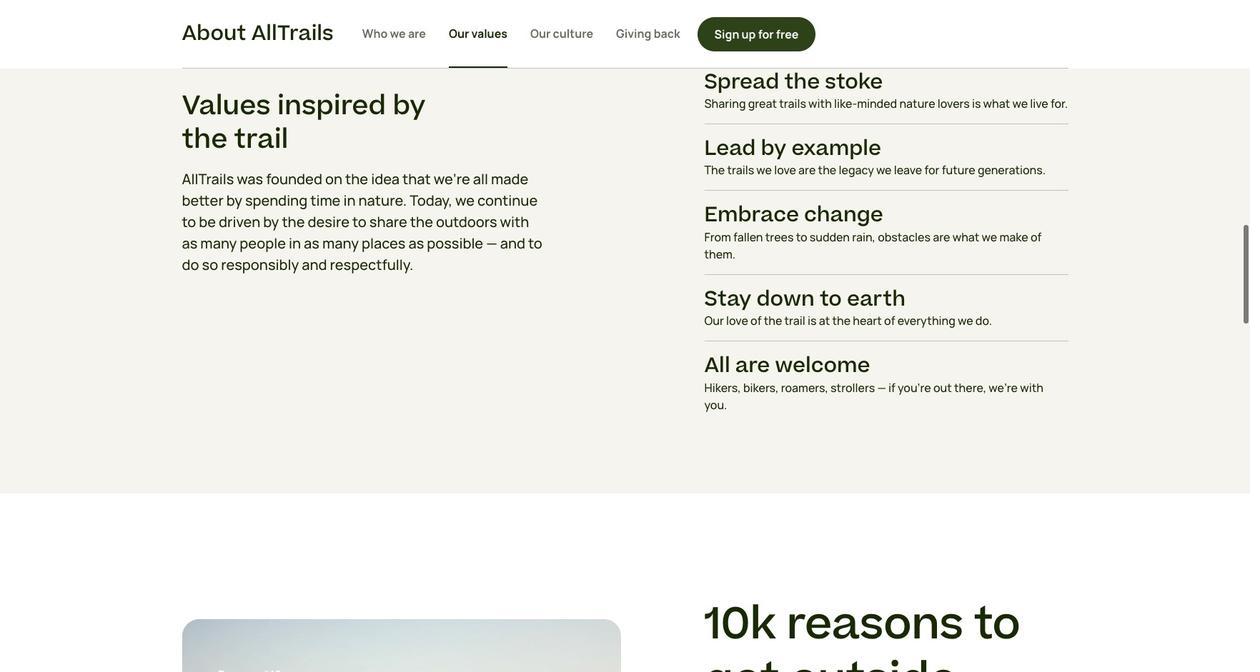 Task type: vqa. For each thing, say whether or not it's contained in the screenshot.


Task type: describe. For each thing, give the bounding box(es) containing it.
inspired
[[277, 88, 386, 125]]

better
[[182, 191, 224, 210]]

respectfully.
[[330, 255, 413, 275]]

future
[[942, 163, 975, 178]]

our culture
[[530, 25, 593, 41]]

the down today, on the top left of the page
[[410, 212, 433, 232]]

everything
[[897, 313, 956, 329]]

do.
[[976, 313, 992, 329]]

for inside lead by example the trails we love are the legacy we leave for future generations.
[[924, 163, 940, 178]]

that
[[402, 169, 431, 189]]

our for our culture
[[530, 25, 551, 41]]

culture
[[553, 25, 593, 41]]

time
[[310, 191, 341, 210]]

trail inside stay down to earth our love of the trail is at the heart of everything we do.
[[784, 313, 805, 329]]

embrace
[[704, 200, 799, 230]]

what inside embrace change from fallen trees to sudden rain, obstacles are what we make of them.
[[953, 229, 980, 245]]

all
[[704, 351, 730, 381]]

who we are button
[[362, 0, 426, 68]]

our inside stay down to earth our love of the trail is at the heart of everything we do.
[[704, 313, 724, 329]]

our values button
[[449, 0, 507, 68]]

3 as from the left
[[408, 234, 424, 253]]

the down spending
[[282, 212, 305, 232]]

is inside stay down to earth our love of the trail is at the heart of everything we do.
[[808, 313, 817, 329]]

do
[[182, 255, 199, 275]]

nature
[[899, 96, 935, 111]]

possible
[[427, 234, 483, 253]]

was
[[237, 169, 263, 189]]

we right the 'lead'
[[756, 163, 772, 178]]

sudden
[[810, 229, 850, 245]]

about alltrails
[[182, 19, 334, 49]]

at
[[819, 313, 830, 329]]

lead by example the trails we love are the legacy we leave for future generations.
[[704, 134, 1046, 178]]

stoke
[[825, 67, 883, 97]]

made
[[491, 169, 528, 189]]

what inside spread the stoke sharing great trails with like-minded nature lovers is what we live for.
[[983, 96, 1010, 111]]

if
[[888, 380, 895, 396]]

share
[[369, 212, 407, 232]]

idea
[[371, 169, 400, 189]]

for inside button
[[758, 26, 774, 42]]

giving back
[[616, 25, 680, 41]]

we inside embrace change from fallen trees to sudden rain, obstacles are what we make of them.
[[982, 229, 997, 245]]

1 vertical spatial and
[[302, 255, 327, 275]]

live
[[1030, 96, 1048, 111]]

today,
[[410, 191, 452, 210]]

obstacles
[[878, 229, 931, 245]]

trail inside values inspired by the trail
[[234, 121, 288, 159]]

the
[[704, 163, 725, 178]]

our for our values
[[449, 25, 469, 41]]

the inside values inspired by the trail
[[182, 121, 227, 159]]

to inside 10k reasons to get outside
[[974, 593, 1020, 657]]

about
[[182, 19, 246, 49]]

sign up for free button
[[697, 17, 816, 51]]

hikers,
[[704, 380, 741, 396]]

roamers,
[[781, 380, 828, 396]]

great
[[748, 96, 777, 111]]

be
[[199, 212, 216, 232]]

you.
[[704, 397, 727, 413]]

earth
[[847, 284, 906, 314]]

lead
[[704, 134, 756, 164]]

embrace change from fallen trees to sudden rain, obstacles are what we make of them.
[[704, 200, 1042, 262]]

down
[[756, 284, 815, 314]]

them.
[[704, 246, 736, 262]]

sign up for free
[[714, 26, 799, 42]]

we inside stay down to earth our love of the trail is at the heart of everything we do.
[[958, 313, 973, 329]]

10k reasons to get outside image
[[182, 619, 621, 673]]

— inside "all are welcome hikers, bikers, roamers, strollers — if you're out there, we're with you."
[[877, 380, 886, 396]]

there,
[[954, 380, 986, 396]]

example
[[792, 134, 881, 164]]

out
[[933, 380, 952, 396]]

with inside spread the stoke sharing great trails with like-minded nature lovers is what we live for.
[[808, 96, 832, 111]]

from
[[704, 229, 731, 245]]

who
[[362, 25, 388, 41]]

alltrails inside alltrails was founded on the idea that we're all made better by spending time in nature. today, we continue to be driven by the desire to share the outdoors with as many people in as many places as possible — and to do so responsibly and respectfully.
[[182, 169, 234, 189]]

fallen
[[733, 229, 763, 245]]

so
[[202, 255, 218, 275]]

by inside lead by example the trails we love are the legacy we leave for future generations.
[[761, 134, 786, 164]]

people
[[240, 234, 286, 253]]

all
[[473, 169, 488, 189]]

we inside alltrails was founded on the idea that we're all made better by spending time in nature. today, we continue to be driven by the desire to share the outdoors with as many people in as many places as possible — and to do so responsibly and respectfully.
[[455, 191, 475, 210]]

are inside embrace change from fallen trees to sudden rain, obstacles are what we make of them.
[[933, 229, 950, 245]]

stay down to earth our love of the trail is at the heart of everything we do.
[[704, 284, 992, 329]]

rain,
[[852, 229, 876, 245]]

love inside stay down to earth our love of the trail is at the heart of everything we do.
[[726, 313, 748, 329]]

responsibly
[[221, 255, 299, 275]]

2 as from the left
[[304, 234, 319, 253]]

sharing
[[704, 96, 746, 111]]

trails inside spread the stoke sharing great trails with like-minded nature lovers is what we live for.
[[779, 96, 806, 111]]

outdoors
[[436, 212, 497, 232]]

make
[[1000, 229, 1028, 245]]

for.
[[1051, 96, 1068, 111]]

up
[[742, 26, 756, 42]]

giving
[[616, 25, 651, 41]]

our values
[[449, 25, 507, 41]]

are inside "all are welcome hikers, bikers, roamers, strollers — if you're out there, we're with you."
[[735, 351, 770, 381]]

strollers
[[831, 380, 875, 396]]

you're
[[898, 380, 931, 396]]

0 horizontal spatial in
[[289, 234, 301, 253]]

free
[[776, 26, 799, 42]]

trails inside lead by example the trails we love are the legacy we leave for future generations.
[[727, 163, 754, 178]]



Task type: locate. For each thing, give the bounding box(es) containing it.
we're left all
[[434, 169, 470, 189]]

1 vertical spatial trails
[[727, 163, 754, 178]]

1 horizontal spatial our
[[530, 25, 551, 41]]

1 horizontal spatial as
[[304, 234, 319, 253]]

and down continue
[[500, 234, 525, 253]]

0 horizontal spatial —
[[486, 234, 497, 253]]

stay
[[704, 284, 751, 314]]

0 vertical spatial for
[[758, 26, 774, 42]]

2 vertical spatial with
[[1020, 380, 1044, 396]]

values
[[182, 88, 271, 125]]

generations.
[[978, 163, 1046, 178]]

1 vertical spatial is
[[808, 313, 817, 329]]

love up all
[[726, 313, 748, 329]]

1 horizontal spatial in
[[343, 191, 356, 210]]

with left like-
[[808, 96, 832, 111]]

as up do
[[182, 234, 198, 253]]

1 vertical spatial trail
[[784, 313, 805, 329]]

trail up was
[[234, 121, 288, 159]]

to inside stay down to earth our love of the trail is at the heart of everything we do.
[[820, 284, 842, 314]]

1 horizontal spatial of
[[884, 313, 895, 329]]

what left live
[[983, 96, 1010, 111]]

love inside lead by example the trails we love are the legacy we leave for future generations.
[[774, 163, 796, 178]]

of inside embrace change from fallen trees to sudden rain, obstacles are what we make of them.
[[1031, 229, 1042, 245]]

reasons
[[786, 593, 963, 657]]

1 vertical spatial with
[[500, 212, 529, 232]]

in right people
[[289, 234, 301, 253]]

we're inside "all are welcome hikers, bikers, roamers, strollers — if you're out there, we're with you."
[[989, 380, 1018, 396]]

1 horizontal spatial we're
[[989, 380, 1018, 396]]

are right the "obstacles"
[[933, 229, 950, 245]]

1 vertical spatial alltrails
[[182, 169, 234, 189]]

of
[[1031, 229, 1042, 245], [751, 313, 762, 329], [884, 313, 895, 329]]

change
[[804, 200, 883, 230]]

1 vertical spatial for
[[924, 163, 940, 178]]

0 horizontal spatial many
[[200, 234, 237, 253]]

the right great
[[784, 67, 820, 97]]

trails right great
[[779, 96, 806, 111]]

0 vertical spatial —
[[486, 234, 497, 253]]

spread
[[704, 67, 779, 97]]

0 horizontal spatial we're
[[434, 169, 470, 189]]

are inside lead by example the trails we love are the legacy we leave for future generations.
[[798, 163, 816, 178]]

trail left "at"
[[784, 313, 805, 329]]

0 horizontal spatial is
[[808, 313, 817, 329]]

1 horizontal spatial and
[[500, 234, 525, 253]]

with inside alltrails was founded on the idea that we're all made better by spending time in nature. today, we continue to be driven by the desire to share the outdoors with as many people in as many places as possible — and to do so responsibly and respectfully.
[[500, 212, 529, 232]]

the inside lead by example the trails we love are the legacy we leave for future generations.
[[818, 163, 836, 178]]

our inside button
[[449, 25, 469, 41]]

we left live
[[1012, 96, 1028, 111]]

many down desire
[[322, 234, 359, 253]]

we left leave
[[876, 163, 892, 178]]

of for down
[[884, 313, 895, 329]]

are left legacy
[[798, 163, 816, 178]]

and down desire
[[302, 255, 327, 275]]

— inside alltrails was founded on the idea that we're all made better by spending time in nature. today, we continue to be driven by the desire to share the outdoors with as many people in as many places as possible — and to do so responsibly and respectfully.
[[486, 234, 497, 253]]

giving back button
[[616, 0, 680, 68]]

1 horizontal spatial trail
[[784, 313, 805, 329]]

back
[[654, 25, 680, 41]]

heart
[[853, 313, 882, 329]]

outside
[[790, 649, 956, 673]]

0 vertical spatial with
[[808, 96, 832, 111]]

are right all
[[735, 351, 770, 381]]

1 vertical spatial love
[[726, 313, 748, 329]]

of up the bikers,
[[751, 313, 762, 329]]

10k reasons to get outside
[[704, 593, 1020, 673]]

dialog
[[0, 0, 1250, 673]]

tab list
[[362, 0, 680, 68]]

— down outdoors
[[486, 234, 497, 253]]

for right leave
[[924, 163, 940, 178]]

are right who
[[408, 25, 426, 41]]

with down continue
[[500, 212, 529, 232]]

like-
[[834, 96, 857, 111]]

to
[[182, 212, 196, 232], [352, 212, 367, 232], [796, 229, 807, 245], [528, 234, 542, 253], [820, 284, 842, 314], [974, 593, 1020, 657]]

1 horizontal spatial is
[[972, 96, 981, 111]]

—
[[486, 234, 497, 253], [877, 380, 886, 396]]

legacy
[[839, 163, 874, 178]]

1 horizontal spatial what
[[983, 96, 1010, 111]]

our inside 'our culture' button
[[530, 25, 551, 41]]

we're
[[434, 169, 470, 189], [989, 380, 1018, 396]]

1 horizontal spatial love
[[774, 163, 796, 178]]

love
[[774, 163, 796, 178], [726, 313, 748, 329]]

bikers,
[[743, 380, 779, 396]]

0 vertical spatial in
[[343, 191, 356, 210]]

spending
[[245, 191, 307, 210]]

spread the stoke sharing great trails with like-minded nature lovers is what we live for.
[[704, 67, 1068, 111]]

trees
[[765, 229, 794, 245]]

we're inside alltrails was founded on the idea that we're all made better by spending time in nature. today, we continue to be driven by the desire to share the outdoors with as many people in as many places as possible — and to do so responsibly and respectfully.
[[434, 169, 470, 189]]

is inside spread the stoke sharing great trails with like-minded nature lovers is what we live for.
[[972, 96, 981, 111]]

all are welcome hikers, bikers, roamers, strollers — if you're out there, we're with you.
[[704, 351, 1044, 413]]

1 horizontal spatial many
[[322, 234, 359, 253]]

of right heart at the right top of the page
[[884, 313, 895, 329]]

of right make
[[1031, 229, 1042, 245]]

values inspired by the trail
[[182, 88, 425, 159]]

— left if on the right
[[877, 380, 886, 396]]

0 horizontal spatial alltrails
[[182, 169, 234, 189]]

with right there,
[[1020, 380, 1044, 396]]

for
[[758, 26, 774, 42], [924, 163, 940, 178]]

2 horizontal spatial as
[[408, 234, 424, 253]]

with inside "all are welcome hikers, bikers, roamers, strollers — if you're out there, we're with you."
[[1020, 380, 1044, 396]]

1 horizontal spatial —
[[877, 380, 886, 396]]

1 vertical spatial what
[[953, 229, 980, 245]]

1 horizontal spatial with
[[808, 96, 832, 111]]

0 vertical spatial trails
[[779, 96, 806, 111]]

tab list containing who we are
[[362, 0, 680, 68]]

0 horizontal spatial as
[[182, 234, 198, 253]]

2 horizontal spatial our
[[704, 313, 724, 329]]

0 vertical spatial trail
[[234, 121, 288, 159]]

are
[[408, 25, 426, 41], [798, 163, 816, 178], [933, 229, 950, 245], [735, 351, 770, 381]]

we right who
[[390, 25, 406, 41]]

get
[[704, 649, 779, 673]]

1 vertical spatial —
[[877, 380, 886, 396]]

0 horizontal spatial trails
[[727, 163, 754, 178]]

we inside spread the stoke sharing great trails with like-minded nature lovers is what we live for.
[[1012, 96, 1028, 111]]

we left the do.
[[958, 313, 973, 329]]

of for change
[[1031, 229, 1042, 245]]

the right stay at the top of page
[[764, 313, 782, 329]]

in right time
[[343, 191, 356, 210]]

our left "culture"
[[530, 25, 551, 41]]

are inside button
[[408, 25, 426, 41]]

1 vertical spatial in
[[289, 234, 301, 253]]

many up so
[[200, 234, 237, 253]]

trails
[[779, 96, 806, 111], [727, 163, 754, 178]]

0 vertical spatial love
[[774, 163, 796, 178]]

1 vertical spatial we're
[[989, 380, 1018, 396]]

2 many from the left
[[322, 234, 359, 253]]

0 vertical spatial and
[[500, 234, 525, 253]]

the inside spread the stoke sharing great trails with like-minded nature lovers is what we live for.
[[784, 67, 820, 97]]

0 vertical spatial alltrails
[[251, 19, 334, 49]]

nature.
[[358, 191, 407, 210]]

our
[[449, 25, 469, 41], [530, 25, 551, 41], [704, 313, 724, 329]]

welcome
[[775, 351, 870, 381]]

0 horizontal spatial our
[[449, 25, 469, 41]]

1 horizontal spatial trails
[[779, 96, 806, 111]]

and
[[500, 234, 525, 253], [302, 255, 327, 275]]

0 horizontal spatial love
[[726, 313, 748, 329]]

0 vertical spatial what
[[983, 96, 1010, 111]]

values
[[471, 25, 507, 41]]

leave
[[894, 163, 922, 178]]

in
[[343, 191, 356, 210], [289, 234, 301, 253]]

driven
[[219, 212, 260, 232]]

who we are
[[362, 25, 426, 41]]

what left make
[[953, 229, 980, 245]]

for right up
[[758, 26, 774, 42]]

1 horizontal spatial for
[[924, 163, 940, 178]]

many
[[200, 234, 237, 253], [322, 234, 359, 253]]

0 horizontal spatial of
[[751, 313, 762, 329]]

as right places
[[408, 234, 424, 253]]

1 many from the left
[[200, 234, 237, 253]]

0 horizontal spatial and
[[302, 255, 327, 275]]

we left make
[[982, 229, 997, 245]]

the left legacy
[[818, 163, 836, 178]]

to inside embrace change from fallen trees to sudden rain, obstacles are what we make of them.
[[796, 229, 807, 245]]

as down desire
[[304, 234, 319, 253]]

as
[[182, 234, 198, 253], [304, 234, 319, 253], [408, 234, 424, 253]]

2 horizontal spatial with
[[1020, 380, 1044, 396]]

0 horizontal spatial trail
[[234, 121, 288, 159]]

by
[[393, 88, 425, 125], [761, 134, 786, 164], [226, 191, 242, 210], [263, 212, 279, 232]]

is left "at"
[[808, 313, 817, 329]]

with
[[808, 96, 832, 111], [500, 212, 529, 232], [1020, 380, 1044, 396]]

0 vertical spatial we're
[[434, 169, 470, 189]]

by inside values inspired by the trail
[[393, 88, 425, 125]]

1 as from the left
[[182, 234, 198, 253]]

1 horizontal spatial alltrails
[[251, 19, 334, 49]]

we inside button
[[390, 25, 406, 41]]

2 horizontal spatial of
[[1031, 229, 1042, 245]]

sign
[[714, 26, 739, 42]]

lovers
[[938, 96, 970, 111]]

we
[[390, 25, 406, 41], [1012, 96, 1028, 111], [756, 163, 772, 178], [876, 163, 892, 178], [455, 191, 475, 210], [982, 229, 997, 245], [958, 313, 973, 329]]

cookie consent banner dialog
[[17, 605, 1233, 655]]

trails right the
[[727, 163, 754, 178]]

is
[[972, 96, 981, 111], [808, 313, 817, 329]]

our left values
[[449, 25, 469, 41]]

what
[[983, 96, 1010, 111], [953, 229, 980, 245]]

0 horizontal spatial for
[[758, 26, 774, 42]]

the
[[784, 67, 820, 97], [182, 121, 227, 159], [818, 163, 836, 178], [345, 169, 368, 189], [282, 212, 305, 232], [410, 212, 433, 232], [764, 313, 782, 329], [832, 313, 851, 329]]

the right on
[[345, 169, 368, 189]]

we up outdoors
[[455, 191, 475, 210]]

continue
[[477, 191, 538, 210]]

0 horizontal spatial with
[[500, 212, 529, 232]]

0 vertical spatial is
[[972, 96, 981, 111]]

our culture button
[[530, 0, 593, 68]]

founded
[[266, 169, 322, 189]]

minded
[[857, 96, 897, 111]]

the up 'better'
[[182, 121, 227, 159]]

love up embrace at the right of the page
[[774, 163, 796, 178]]

is right lovers
[[972, 96, 981, 111]]

10k
[[704, 593, 776, 657]]

the right "at"
[[832, 313, 851, 329]]

places
[[362, 234, 406, 253]]

on
[[325, 169, 342, 189]]

our up all
[[704, 313, 724, 329]]

alltrails was founded on the idea that we're all made better by spending time in nature. today, we continue to be driven by the desire to share the outdoors with as many people in as many places as possible — and to do so responsibly and respectfully.
[[182, 169, 542, 275]]

0 horizontal spatial what
[[953, 229, 980, 245]]

we're right there,
[[989, 380, 1018, 396]]



